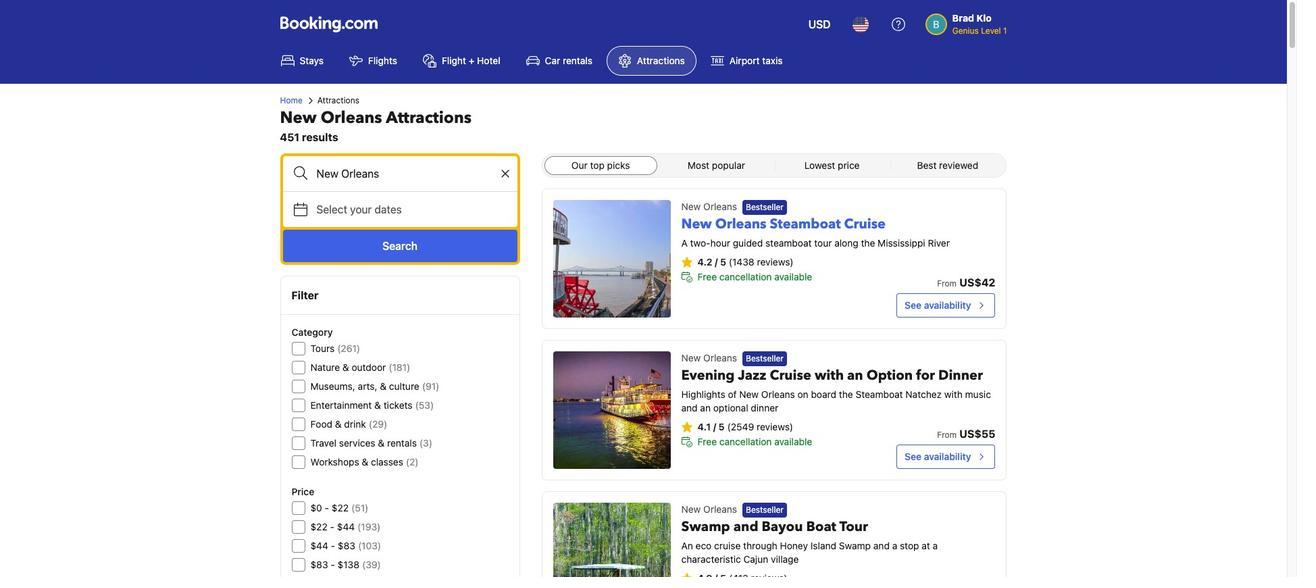 Task type: describe. For each thing, give the bounding box(es) containing it.
free for new
[[698, 271, 717, 283]]

availability for evening jazz cruise with an option for dinner
[[924, 451, 972, 462]]

dates
[[375, 203, 402, 216]]

0 vertical spatial $44
[[337, 521, 355, 533]]

search
[[383, 240, 418, 252]]

along
[[835, 237, 859, 249]]

entertainment & tickets (53)
[[311, 399, 434, 411]]

home link
[[280, 95, 303, 107]]

category
[[292, 326, 333, 338]]

nature & outdoor (181)
[[311, 362, 410, 373]]

1 vertical spatial $44
[[311, 540, 328, 552]]

+
[[469, 55, 475, 66]]

(29)
[[369, 418, 388, 430]]

451
[[280, 131, 300, 143]]

0 horizontal spatial rentals
[[387, 437, 417, 449]]

us$42
[[960, 276, 996, 289]]

workshops
[[311, 456, 359, 468]]

jazz
[[738, 367, 767, 385]]

0 horizontal spatial with
[[815, 367, 844, 385]]

$83 - $138 (39)
[[311, 559, 381, 570]]

Where are you going? search field
[[283, 156, 517, 191]]

1 a from the left
[[893, 540, 898, 552]]

(261)
[[337, 343, 360, 354]]

lowest
[[805, 160, 836, 171]]

evening jazz cruise with an option for dinner image
[[553, 351, 671, 469]]

most popular
[[688, 160, 746, 171]]

culture
[[389, 381, 420, 392]]

bestseller for jazz
[[746, 354, 784, 364]]

eco
[[696, 540, 712, 552]]

0 horizontal spatial attractions
[[318, 95, 360, 105]]

$0
[[311, 502, 322, 514]]

tours (261)
[[311, 343, 360, 354]]

best
[[918, 160, 937, 171]]

bestseller for and
[[746, 505, 784, 515]]

popular
[[712, 160, 746, 171]]

museums,
[[311, 381, 355, 392]]

of
[[728, 389, 737, 400]]

at
[[922, 540, 931, 552]]

home
[[280, 95, 303, 105]]

attractions inside 'new orleans attractions 451 results'
[[386, 107, 472, 129]]

attractions link
[[607, 46, 697, 76]]

most
[[688, 160, 710, 171]]

dinner
[[751, 402, 779, 414]]

honey
[[780, 540, 808, 552]]

results
[[302, 131, 338, 143]]

and inside evening jazz cruise with an option for dinner highlights of new orleans on board the steamboat natchez with music and an optional dinner
[[682, 402, 698, 414]]

1 horizontal spatial an
[[848, 367, 864, 385]]

airport
[[730, 55, 760, 66]]

(39)
[[362, 559, 381, 570]]

hotel
[[477, 55, 501, 66]]

bestseller for orleans
[[746, 202, 784, 212]]

4.2
[[698, 256, 713, 268]]

travel
[[311, 437, 337, 449]]

new up 'an'
[[682, 504, 701, 515]]

(91)
[[422, 381, 440, 392]]

orleans inside evening jazz cruise with an option for dinner highlights of new orleans on board the steamboat natchez with music and an optional dinner
[[762, 389, 795, 400]]

(51)
[[352, 502, 369, 514]]

- for $83
[[331, 559, 335, 570]]

tour
[[815, 237, 832, 249]]

1 vertical spatial swamp
[[839, 540, 871, 552]]

optional
[[714, 402, 749, 414]]

car
[[545, 55, 560, 66]]

mississippi
[[878, 237, 926, 249]]

0 horizontal spatial $83
[[311, 559, 328, 570]]

best reviewed
[[918, 160, 979, 171]]

from for new orleans steamboat cruise
[[938, 278, 957, 289]]

4.1
[[698, 421, 711, 433]]

river
[[928, 237, 950, 249]]

orleans inside new orleans steamboat cruise a two-hour guided steamboat tour along the mississippi river
[[716, 215, 767, 233]]

search button
[[283, 230, 517, 262]]

cruise inside evening jazz cruise with an option for dinner highlights of new orleans on board the steamboat natchez with music and an optional dinner
[[770, 367, 812, 385]]

2 a from the left
[[933, 540, 938, 552]]

food
[[311, 418, 333, 430]]

flight + hotel
[[442, 55, 501, 66]]

food & drink (29)
[[311, 418, 388, 430]]

usd button
[[801, 8, 839, 41]]

option
[[867, 367, 913, 385]]

your account menu brad klo genius level 1 element
[[926, 6, 1013, 37]]

on
[[798, 389, 809, 400]]

stays link
[[269, 46, 335, 76]]

brad klo genius level 1
[[953, 12, 1007, 36]]

genius
[[953, 26, 979, 36]]

(3)
[[420, 437, 433, 449]]

new orleans steamboat cruise a two-hour guided steamboat tour along the mississippi river
[[682, 215, 950, 249]]

nature
[[311, 362, 340, 373]]

reviews) for cruise
[[757, 421, 794, 433]]

classes
[[371, 456, 403, 468]]

top
[[590, 160, 605, 171]]

new inside 'new orleans attractions 451 results'
[[280, 107, 317, 129]]

& right arts,
[[380, 381, 387, 392]]

steamboat
[[766, 237, 812, 249]]

- for $22
[[330, 521, 335, 533]]

(2549
[[728, 421, 754, 433]]

- for $0
[[325, 502, 329, 514]]

$138
[[338, 559, 360, 570]]

new orleans steamboat cruise image
[[553, 200, 671, 318]]

free cancellation available for jazz
[[698, 436, 813, 448]]

museums, arts, & culture (91)
[[311, 381, 440, 392]]

booking.com image
[[280, 16, 378, 32]]

brad
[[953, 12, 975, 24]]

travel services & rentals (3)
[[311, 437, 433, 449]]

price
[[292, 486, 314, 497]]

1
[[1004, 26, 1007, 36]]

natchez
[[906, 389, 942, 400]]

free for evening
[[698, 436, 717, 448]]

tour
[[840, 518, 869, 536]]

lowest price
[[805, 160, 860, 171]]

new inside new orleans steamboat cruise a two-hour guided steamboat tour along the mississippi river
[[682, 215, 712, 233]]

level
[[982, 26, 1001, 36]]

usd
[[809, 18, 831, 30]]

flights
[[368, 55, 397, 66]]

reviews) for steamboat
[[757, 256, 794, 268]]

outdoor
[[352, 362, 386, 373]]

(1438
[[729, 256, 755, 268]]



Task type: vqa. For each thing, say whether or not it's contained in the screenshot.
Christmas to the top
no



Task type: locate. For each thing, give the bounding box(es) containing it.
rentals right car
[[563, 55, 593, 66]]

1 vertical spatial see availability
[[905, 451, 972, 462]]

0 horizontal spatial swamp
[[682, 518, 731, 536]]

1 horizontal spatial $44
[[337, 521, 355, 533]]

services
[[339, 437, 376, 449]]

& up (29)
[[375, 399, 381, 411]]

/ for evening
[[714, 421, 717, 433]]

airport taxis
[[730, 55, 783, 66]]

see down mississippi
[[905, 299, 922, 311]]

2 vertical spatial attractions
[[386, 107, 472, 129]]

5 for evening
[[719, 421, 725, 433]]

1 vertical spatial attractions
[[318, 95, 360, 105]]

bestseller up jazz
[[746, 354, 784, 364]]

0 vertical spatial /
[[715, 256, 718, 268]]

see availability down from us$42
[[905, 299, 972, 311]]

1 vertical spatial reviews)
[[757, 421, 794, 433]]

0 vertical spatial the
[[861, 237, 876, 249]]

guided
[[733, 237, 763, 249]]

2 vertical spatial bestseller
[[746, 505, 784, 515]]

new up evening
[[682, 352, 701, 364]]

a
[[682, 237, 688, 249]]

the inside evening jazz cruise with an option for dinner highlights of new orleans on board the steamboat natchez with music and an optional dinner
[[839, 389, 853, 400]]

0 vertical spatial from
[[938, 278, 957, 289]]

free cancellation available down 4.1 / 5 (2549 reviews)
[[698, 436, 813, 448]]

see availability for evening jazz cruise with an option for dinner
[[905, 451, 972, 462]]

1 new orleans from the top
[[682, 201, 737, 212]]

dinner
[[939, 367, 983, 385]]

0 vertical spatial bestseller
[[746, 202, 784, 212]]

an left the "option"
[[848, 367, 864, 385]]

reviews) down "dinner"
[[757, 421, 794, 433]]

0 vertical spatial reviews)
[[757, 256, 794, 268]]

1 vertical spatial availability
[[924, 451, 972, 462]]

1 vertical spatial see
[[905, 451, 922, 462]]

village
[[771, 554, 799, 565]]

2 bestseller from the top
[[746, 354, 784, 364]]

1 horizontal spatial the
[[861, 237, 876, 249]]

1 see from the top
[[905, 299, 922, 311]]

available down "dinner"
[[775, 436, 813, 448]]

1 vertical spatial the
[[839, 389, 853, 400]]

1 vertical spatial $83
[[311, 559, 328, 570]]

from inside from us$42
[[938, 278, 957, 289]]

/ right 4.1
[[714, 421, 717, 433]]

cruise up along
[[845, 215, 886, 233]]

an
[[682, 540, 693, 552]]

0 vertical spatial 5
[[721, 256, 727, 268]]

0 horizontal spatial $22
[[311, 521, 328, 533]]

two-
[[691, 237, 711, 249]]

orleans up cruise
[[704, 504, 737, 515]]

available
[[775, 271, 813, 283], [775, 436, 813, 448]]

and up through
[[734, 518, 759, 536]]

0 vertical spatial available
[[775, 271, 813, 283]]

boat
[[807, 518, 837, 536]]

(181)
[[389, 362, 410, 373]]

swamp and bayou boat tour image
[[553, 503, 671, 577]]

reviewed
[[940, 160, 979, 171]]

/ for new
[[715, 256, 718, 268]]

2 horizontal spatial and
[[874, 540, 890, 552]]

availability down "from us$55"
[[924, 451, 972, 462]]

cruise
[[715, 540, 741, 552]]

0 vertical spatial rentals
[[563, 55, 593, 66]]

$44 down $22 - $44 (193) in the bottom of the page
[[311, 540, 328, 552]]

0 vertical spatial see availability
[[905, 299, 972, 311]]

see availability
[[905, 299, 972, 311], [905, 451, 972, 462]]

$22 up $22 - $44 (193) in the bottom of the page
[[332, 502, 349, 514]]

highlights
[[682, 389, 726, 400]]

swamp and bayou boat tour an eco cruise through honey island swamp and a stop at a characteristic cajun village
[[682, 518, 938, 565]]

0 vertical spatial free cancellation available
[[698, 271, 813, 283]]

board
[[811, 389, 837, 400]]

airport taxis link
[[699, 46, 795, 76]]

tours
[[311, 343, 335, 354]]

an down highlights
[[701, 402, 711, 414]]

entertainment
[[311, 399, 372, 411]]

orleans up "dinner"
[[762, 389, 795, 400]]

cancellation for orleans
[[720, 271, 772, 283]]

steamboat up steamboat
[[770, 215, 841, 233]]

$22 - $44 (193)
[[311, 521, 381, 533]]

cruise inside new orleans steamboat cruise a two-hour guided steamboat tour along the mississippi river
[[845, 215, 886, 233]]

1 horizontal spatial $22
[[332, 502, 349, 514]]

new up a at the top of page
[[682, 201, 701, 212]]

orleans up hour
[[704, 201, 737, 212]]

cancellation for jazz
[[720, 436, 772, 448]]

0 horizontal spatial an
[[701, 402, 711, 414]]

car rentals
[[545, 55, 593, 66]]

1 free from the top
[[698, 271, 717, 283]]

(2)
[[406, 456, 419, 468]]

flight + hotel link
[[412, 46, 512, 76]]

characteristic
[[682, 554, 741, 565]]

a right at
[[933, 540, 938, 552]]

new orleans attractions 451 results
[[280, 107, 472, 143]]

steamboat inside new orleans steamboat cruise a two-hour guided steamboat tour along the mississippi river
[[770, 215, 841, 233]]

$83 up $83 - $138 (39) on the bottom
[[338, 540, 356, 552]]

cancellation down 4.1 / 5 (2549 reviews)
[[720, 436, 772, 448]]

0 vertical spatial $83
[[338, 540, 356, 552]]

steamboat
[[770, 215, 841, 233], [856, 389, 903, 400]]

2 vertical spatial and
[[874, 540, 890, 552]]

1 horizontal spatial rentals
[[563, 55, 593, 66]]

0 vertical spatial and
[[682, 402, 698, 414]]

3 bestseller from the top
[[746, 505, 784, 515]]

0 vertical spatial cancellation
[[720, 271, 772, 283]]

- for $44
[[331, 540, 335, 552]]

2 from from the top
[[938, 430, 957, 440]]

orleans
[[321, 107, 382, 129], [704, 201, 737, 212], [716, 215, 767, 233], [704, 352, 737, 364], [762, 389, 795, 400], [704, 504, 737, 515]]

1 horizontal spatial a
[[933, 540, 938, 552]]

available for cruise
[[775, 436, 813, 448]]

see availability down "from us$55"
[[905, 451, 972, 462]]

price
[[838, 160, 860, 171]]

new up two-
[[682, 215, 712, 233]]

rentals up (2) on the bottom left of page
[[387, 437, 417, 449]]

1 bestseller from the top
[[746, 202, 784, 212]]

and left stop
[[874, 540, 890, 552]]

0 vertical spatial steamboat
[[770, 215, 841, 233]]

drink
[[344, 418, 366, 430]]

1 vertical spatial available
[[775, 436, 813, 448]]

- down $0 - $22 (51)
[[330, 521, 335, 533]]

swamp down tour
[[839, 540, 871, 552]]

bestseller
[[746, 202, 784, 212], [746, 354, 784, 364], [746, 505, 784, 515]]

0 vertical spatial attractions
[[637, 55, 685, 66]]

& down (29)
[[378, 437, 385, 449]]

0 horizontal spatial $44
[[311, 540, 328, 552]]

4.1 / 5 (2549 reviews)
[[698, 421, 794, 433]]

availability for new orleans steamboat cruise
[[924, 299, 972, 311]]

workshops & classes (2)
[[311, 456, 419, 468]]

2 see from the top
[[905, 451, 922, 462]]

3 new orleans from the top
[[682, 504, 737, 515]]

orleans up evening
[[704, 352, 737, 364]]

1 horizontal spatial attractions
[[386, 107, 472, 129]]

(103)
[[358, 540, 381, 552]]

cruise up on
[[770, 367, 812, 385]]

1 vertical spatial $22
[[311, 521, 328, 533]]

2 free from the top
[[698, 436, 717, 448]]

0 vertical spatial availability
[[924, 299, 972, 311]]

1 vertical spatial /
[[714, 421, 717, 433]]

new orleans up evening
[[682, 352, 737, 364]]

new inside evening jazz cruise with an option for dinner highlights of new orleans on board the steamboat natchez with music and an optional dinner
[[740, 389, 759, 400]]

tickets
[[384, 399, 413, 411]]

1 vertical spatial bestseller
[[746, 354, 784, 364]]

with
[[815, 367, 844, 385], [945, 389, 963, 400]]

0 horizontal spatial cruise
[[770, 367, 812, 385]]

cancellation
[[720, 271, 772, 283], [720, 436, 772, 448]]

0 horizontal spatial steamboat
[[770, 215, 841, 233]]

rentals
[[563, 55, 593, 66], [387, 437, 417, 449]]

0 vertical spatial cruise
[[845, 215, 886, 233]]

1 vertical spatial and
[[734, 518, 759, 536]]

&
[[343, 362, 349, 373], [380, 381, 387, 392], [375, 399, 381, 411], [335, 418, 342, 430], [378, 437, 385, 449], [362, 456, 369, 468]]

free down 4.1
[[698, 436, 717, 448]]

klo
[[977, 12, 992, 24]]

see down natchez at the bottom
[[905, 451, 922, 462]]

& down (261)
[[343, 362, 349, 373]]

1 vertical spatial cruise
[[770, 367, 812, 385]]

1 horizontal spatial swamp
[[839, 540, 871, 552]]

0 horizontal spatial the
[[839, 389, 853, 400]]

1 vertical spatial with
[[945, 389, 963, 400]]

0 vertical spatial swamp
[[682, 518, 731, 536]]

free cancellation available for orleans
[[698, 271, 813, 283]]

0 vertical spatial free
[[698, 271, 717, 283]]

steamboat inside evening jazz cruise with an option for dinner highlights of new orleans on board the steamboat natchez with music and an optional dinner
[[856, 389, 903, 400]]

car rentals link
[[515, 46, 604, 76]]

1 cancellation from the top
[[720, 271, 772, 283]]

$83
[[338, 540, 356, 552], [311, 559, 328, 570]]

and down highlights
[[682, 402, 698, 414]]

new orleans up eco
[[682, 504, 737, 515]]

with up board
[[815, 367, 844, 385]]

$44 up $44 - $83 (103)
[[337, 521, 355, 533]]

& for classes
[[362, 456, 369, 468]]

evening
[[682, 367, 735, 385]]

from
[[938, 278, 957, 289], [938, 430, 957, 440]]

us$55
[[960, 428, 996, 440]]

2 see availability from the top
[[905, 451, 972, 462]]

2 reviews) from the top
[[757, 421, 794, 433]]

available for steamboat
[[775, 271, 813, 283]]

1 vertical spatial new orleans
[[682, 352, 737, 364]]

attractions
[[637, 55, 685, 66], [318, 95, 360, 105], [386, 107, 472, 129]]

1 horizontal spatial cruise
[[845, 215, 886, 233]]

0 vertical spatial $22
[[332, 502, 349, 514]]

$44 - $83 (103)
[[311, 540, 381, 552]]

0 vertical spatial see
[[905, 299, 922, 311]]

1 vertical spatial cancellation
[[720, 436, 772, 448]]

orleans inside 'new orleans attractions 451 results'
[[321, 107, 382, 129]]

0 vertical spatial with
[[815, 367, 844, 385]]

see for cruise
[[905, 299, 922, 311]]

- right $0
[[325, 502, 329, 514]]

1 availability from the top
[[924, 299, 972, 311]]

free cancellation available down the 4.2 / 5 (1438 reviews)
[[698, 271, 813, 283]]

1 vertical spatial an
[[701, 402, 711, 414]]

1 vertical spatial rentals
[[387, 437, 417, 449]]

2 vertical spatial new orleans
[[682, 504, 737, 515]]

the right board
[[839, 389, 853, 400]]

1 horizontal spatial and
[[734, 518, 759, 536]]

orleans up "guided"
[[716, 215, 767, 233]]

5 for new
[[721, 256, 727, 268]]

- left $138 at the left bottom
[[331, 559, 335, 570]]

0 horizontal spatial a
[[893, 540, 898, 552]]

1 available from the top
[[775, 271, 813, 283]]

1 horizontal spatial $83
[[338, 540, 356, 552]]

$22
[[332, 502, 349, 514], [311, 521, 328, 533]]

0 horizontal spatial and
[[682, 402, 698, 414]]

new down home
[[280, 107, 317, 129]]

4.2 / 5 (1438 reviews)
[[698, 256, 794, 268]]

see availability for new orleans steamboat cruise
[[905, 299, 972, 311]]

an
[[848, 367, 864, 385], [701, 402, 711, 414]]

& for tickets
[[375, 399, 381, 411]]

reviews) down steamboat
[[757, 256, 794, 268]]

2 horizontal spatial attractions
[[637, 55, 685, 66]]

select your dates
[[317, 203, 402, 216]]

hour
[[711, 237, 731, 249]]

& for drink
[[335, 418, 342, 430]]

new orleans for swamp
[[682, 504, 737, 515]]

1 see availability from the top
[[905, 299, 972, 311]]

2 availability from the top
[[924, 451, 972, 462]]

new orleans for evening
[[682, 352, 737, 364]]

new right of at right bottom
[[740, 389, 759, 400]]

1 free cancellation available from the top
[[698, 271, 813, 283]]

cajun
[[744, 554, 769, 565]]

2 available from the top
[[775, 436, 813, 448]]

new orleans up two-
[[682, 201, 737, 212]]

bestseller up "guided"
[[746, 202, 784, 212]]

and
[[682, 402, 698, 414], [734, 518, 759, 536], [874, 540, 890, 552]]

1 vertical spatial 5
[[719, 421, 725, 433]]

& for outdoor
[[343, 362, 349, 373]]

flights link
[[338, 46, 409, 76]]

- down $22 - $44 (193) in the bottom of the page
[[331, 540, 335, 552]]

& left drink at the bottom
[[335, 418, 342, 430]]

your
[[350, 203, 372, 216]]

1 vertical spatial from
[[938, 430, 957, 440]]

(53)
[[415, 399, 434, 411]]

available down steamboat
[[775, 271, 813, 283]]

1 horizontal spatial with
[[945, 389, 963, 400]]

cancellation down the 4.2 / 5 (1438 reviews)
[[720, 271, 772, 283]]

flight
[[442, 55, 466, 66]]

1 reviews) from the top
[[757, 256, 794, 268]]

2 new orleans from the top
[[682, 352, 737, 364]]

the right along
[[861, 237, 876, 249]]

our top picks
[[572, 160, 630, 171]]

from left us$42
[[938, 278, 957, 289]]

5 right 4.2
[[721, 256, 727, 268]]

1 vertical spatial steamboat
[[856, 389, 903, 400]]

orleans up results
[[321, 107, 382, 129]]

5 right 4.1
[[719, 421, 725, 433]]

2 free cancellation available from the top
[[698, 436, 813, 448]]

$22 down $0
[[311, 521, 328, 533]]

new
[[280, 107, 317, 129], [682, 201, 701, 212], [682, 215, 712, 233], [682, 352, 701, 364], [740, 389, 759, 400], [682, 504, 701, 515]]

from us$55
[[938, 428, 996, 440]]

bestseller up bayou on the right bottom
[[746, 505, 784, 515]]

steamboat down the "option"
[[856, 389, 903, 400]]

the
[[861, 237, 876, 249], [839, 389, 853, 400]]

from left us$55
[[938, 430, 957, 440]]

a left stop
[[893, 540, 898, 552]]

$83 left $138 at the left bottom
[[311, 559, 328, 570]]

0 vertical spatial an
[[848, 367, 864, 385]]

1 from from the top
[[938, 278, 957, 289]]

swamp up eco
[[682, 518, 731, 536]]

$0 - $22 (51)
[[311, 502, 369, 514]]

from us$42
[[938, 276, 996, 289]]

1 horizontal spatial steamboat
[[856, 389, 903, 400]]

see
[[905, 299, 922, 311], [905, 451, 922, 462]]

1 vertical spatial free
[[698, 436, 717, 448]]

from inside "from us$55"
[[938, 430, 957, 440]]

availability down from us$42
[[924, 299, 972, 311]]

free down 4.2
[[698, 271, 717, 283]]

1 vertical spatial free cancellation available
[[698, 436, 813, 448]]

cruise
[[845, 215, 886, 233], [770, 367, 812, 385]]

from for evening jazz cruise with an option for dinner
[[938, 430, 957, 440]]

new orleans for new
[[682, 201, 737, 212]]

0 vertical spatial new orleans
[[682, 201, 737, 212]]

the inside new orleans steamboat cruise a two-hour guided steamboat tour along the mississippi river
[[861, 237, 876, 249]]

with down dinner
[[945, 389, 963, 400]]

& down travel services & rentals (3)
[[362, 456, 369, 468]]

2 cancellation from the top
[[720, 436, 772, 448]]

/ right 4.2
[[715, 256, 718, 268]]

see for with
[[905, 451, 922, 462]]

/
[[715, 256, 718, 268], [714, 421, 717, 433]]



